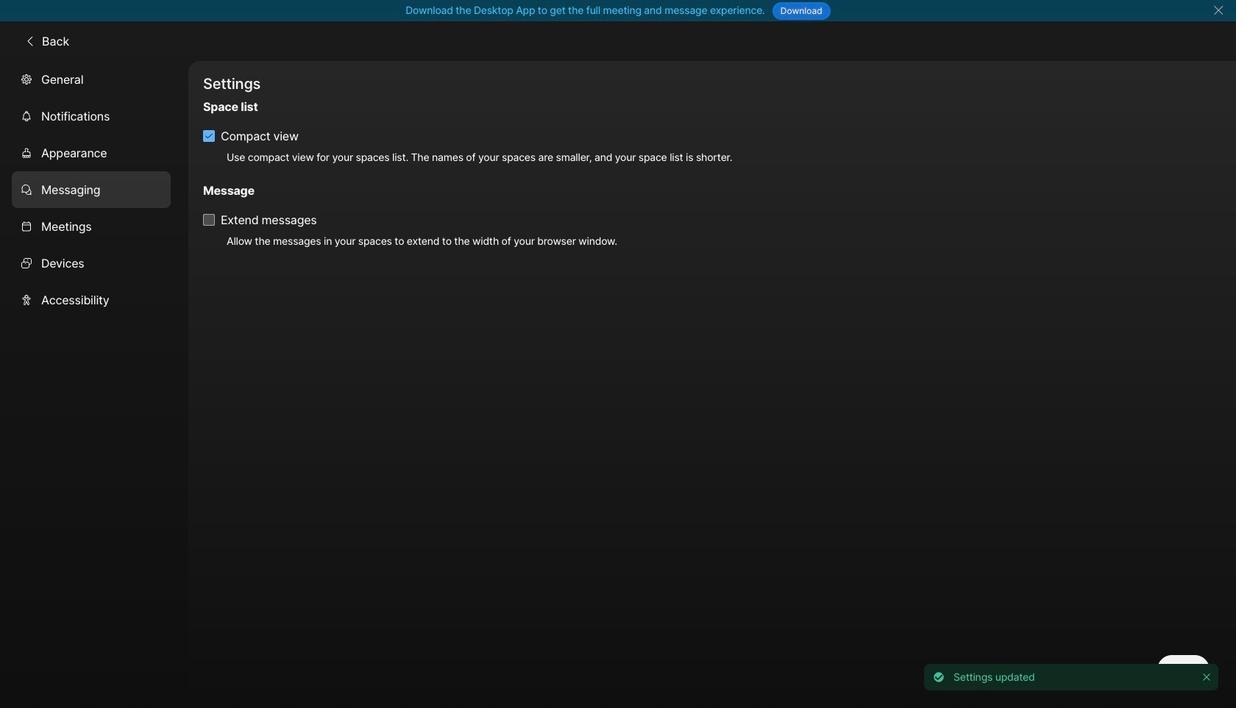 Task type: locate. For each thing, give the bounding box(es) containing it.
notifications tab
[[12, 98, 171, 134]]

alert
[[918, 659, 1224, 697]]

messaging tab
[[12, 171, 171, 208]]

devices tab
[[12, 245, 171, 282]]

cancel_16 image
[[1213, 4, 1224, 16]]

accessibility tab
[[12, 282, 171, 318]]

general tab
[[12, 61, 171, 98]]



Task type: describe. For each thing, give the bounding box(es) containing it.
meetings tab
[[12, 208, 171, 245]]

appearance tab
[[12, 134, 171, 171]]

settings navigation
[[0, 61, 188, 709]]



